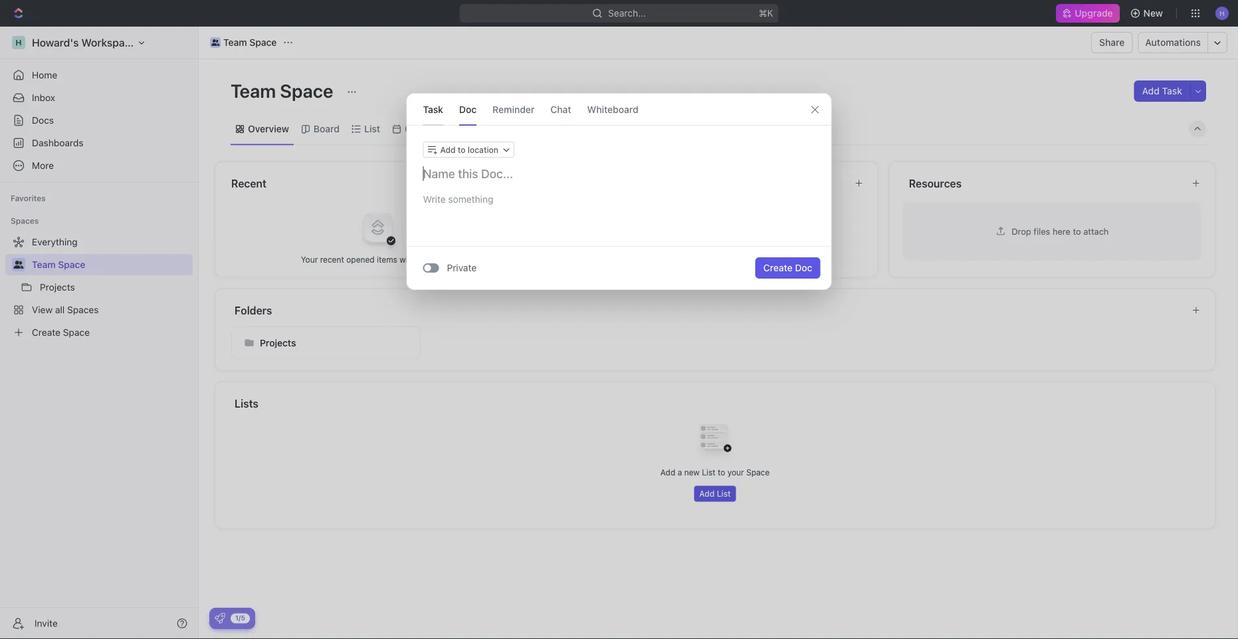 Task type: locate. For each thing, give the bounding box(es) containing it.
sidebar navigation
[[0, 27, 199, 639]]

onboarding checklist button element
[[215, 613, 225, 624]]

add down the calendar
[[441, 145, 456, 154]]

table
[[518, 123, 542, 134]]

opened
[[347, 255, 375, 264]]

add down the add a new list to your space
[[700, 489, 715, 498]]

dialog
[[407, 93, 832, 290]]

doc right create
[[796, 262, 813, 273]]

chat
[[551, 104, 572, 115]]

add to location
[[441, 145, 499, 154]]

you haven't added any docs to this location.
[[632, 255, 799, 264]]

folders
[[235, 304, 272, 317]]

list right new
[[702, 468, 716, 477]]

add down automations button
[[1143, 85, 1160, 96]]

drop
[[1012, 226, 1032, 236]]

user group image
[[211, 39, 220, 46], [14, 261, 24, 269]]

calendar link
[[402, 120, 445, 138]]

dialog containing task
[[407, 93, 832, 290]]

spaces
[[11, 216, 39, 225]]

doc
[[459, 104, 477, 115], [796, 262, 813, 273]]

add inside dropdown button
[[441, 145, 456, 154]]

1 vertical spatial team space
[[231, 79, 337, 101]]

table link
[[516, 120, 542, 138]]

inbox link
[[5, 87, 193, 108]]

docs down inbox
[[32, 115, 54, 126]]

1 vertical spatial user group image
[[14, 261, 24, 269]]

1 vertical spatial doc
[[796, 262, 813, 273]]

task down automations button
[[1163, 85, 1183, 96]]

to left location
[[458, 145, 466, 154]]

recent
[[320, 255, 344, 264]]

gantt link
[[466, 120, 494, 138]]

task up the calendar
[[423, 104, 443, 115]]

0 vertical spatial task
[[1163, 85, 1183, 96]]

1 vertical spatial team
[[231, 79, 276, 101]]

add to location button
[[423, 142, 515, 158]]

whiteboard
[[588, 104, 639, 115]]

team space inside tree
[[32, 259, 85, 270]]

favorites
[[11, 194, 46, 203]]

reminder
[[493, 104, 535, 115]]

task
[[1163, 85, 1183, 96], [423, 104, 443, 115]]

add left a
[[661, 468, 676, 477]]

0 horizontal spatial doc
[[459, 104, 477, 115]]

1 vertical spatial team space link
[[32, 254, 190, 275]]

0 vertical spatial team space link
[[207, 35, 280, 51]]

list link
[[362, 120, 380, 138]]

board link
[[311, 120, 340, 138]]

list
[[364, 123, 380, 134], [702, 468, 716, 477], [717, 489, 731, 498]]

team
[[223, 37, 247, 48], [231, 79, 276, 101], [32, 259, 56, 270]]

upgrade link
[[1057, 4, 1120, 23]]

1 horizontal spatial docs
[[720, 255, 739, 264]]

you
[[632, 255, 646, 264]]

no most used docs image
[[689, 201, 742, 254]]

1 vertical spatial task
[[423, 104, 443, 115]]

team space tree
[[5, 231, 193, 343]]

0 horizontal spatial user group image
[[14, 261, 24, 269]]

doc up gantt link
[[459, 104, 477, 115]]

1 vertical spatial docs
[[720, 255, 739, 264]]

docs
[[32, 115, 54, 126], [720, 255, 739, 264]]

to
[[458, 145, 466, 154], [1074, 226, 1082, 236], [741, 255, 748, 264], [718, 468, 726, 477]]

1 horizontal spatial task
[[1163, 85, 1183, 96]]

home
[[32, 69, 57, 80]]

automations
[[1146, 37, 1202, 48]]

1 horizontal spatial user group image
[[211, 39, 220, 46]]

favorites button
[[5, 190, 51, 206]]

list inside button
[[717, 489, 731, 498]]

dashboards link
[[5, 132, 193, 154]]

0 horizontal spatial task
[[423, 104, 443, 115]]

haven't
[[648, 255, 676, 264]]

2 vertical spatial list
[[717, 489, 731, 498]]

0 vertical spatial user group image
[[211, 39, 220, 46]]

task button
[[423, 94, 443, 125]]

list down the add a new list to your space
[[717, 489, 731, 498]]

no lists icon. image
[[689, 414, 742, 467]]

add a new list to your space
[[661, 468, 770, 477]]

files
[[1034, 226, 1051, 236]]

space
[[250, 37, 277, 48], [280, 79, 333, 101], [58, 259, 85, 270], [747, 468, 770, 477]]

create doc button
[[756, 257, 821, 279]]

projects
[[260, 337, 296, 348]]

2 vertical spatial team space
[[32, 259, 85, 270]]

add to location button
[[423, 142, 515, 158]]

1 vertical spatial list
[[702, 468, 716, 477]]

team inside tree
[[32, 259, 56, 270]]

docs link
[[5, 110, 193, 131]]

location
[[468, 145, 499, 154]]

team space link
[[207, 35, 280, 51], [32, 254, 190, 275]]

1 horizontal spatial doc
[[796, 262, 813, 273]]

add task button
[[1135, 80, 1191, 102]]

team space
[[223, 37, 277, 48], [231, 79, 337, 101], [32, 259, 85, 270]]

overview link
[[245, 120, 289, 138]]

upgrade
[[1076, 8, 1114, 19]]

list right "board"
[[364, 123, 380, 134]]

0 vertical spatial docs
[[32, 115, 54, 126]]

2 vertical spatial team
[[32, 259, 56, 270]]

items
[[377, 255, 398, 264]]

add for add list
[[700, 489, 715, 498]]

new button
[[1126, 3, 1172, 24]]

share
[[1100, 37, 1125, 48]]

lists button
[[234, 395, 1200, 411]]

0 horizontal spatial list
[[364, 123, 380, 134]]

overview
[[248, 123, 289, 134]]

doc inside button
[[796, 262, 813, 273]]

this
[[751, 255, 764, 264]]

add task
[[1143, 85, 1183, 96]]

gantt
[[469, 123, 494, 134]]

here
[[1053, 226, 1071, 236]]

will
[[400, 255, 412, 264]]

0 horizontal spatial docs
[[32, 115, 54, 126]]

show
[[414, 255, 434, 264]]

docs right any
[[720, 255, 739, 264]]

dashboards
[[32, 137, 84, 148]]

drop files here to attach
[[1012, 226, 1110, 236]]

add for add a new list to your space
[[661, 468, 676, 477]]

add
[[1143, 85, 1160, 96], [441, 145, 456, 154], [661, 468, 676, 477], [700, 489, 715, 498]]

share button
[[1092, 32, 1133, 53]]

0 horizontal spatial team space link
[[32, 254, 190, 275]]

lists
[[235, 397, 259, 410]]

added
[[678, 255, 702, 264]]

1/5
[[235, 614, 245, 622]]

2 horizontal spatial list
[[717, 489, 731, 498]]

location.
[[767, 255, 799, 264]]

any
[[704, 255, 717, 264]]

1 horizontal spatial list
[[702, 468, 716, 477]]

to left your
[[718, 468, 726, 477]]



Task type: vqa. For each thing, say whether or not it's contained in the screenshot.
the Add to location at the top of page
yes



Task type: describe. For each thing, give the bounding box(es) containing it.
create
[[764, 262, 793, 273]]

chat button
[[551, 94, 572, 125]]

recent
[[231, 177, 267, 190]]

Name this Doc... field
[[407, 166, 832, 182]]

create doc
[[764, 262, 813, 273]]

projects button
[[231, 326, 421, 359]]

your recent opened items will show here.
[[301, 255, 455, 264]]

search...
[[608, 8, 646, 19]]

to inside button
[[458, 145, 466, 154]]

folders button
[[234, 302, 1182, 318]]

to right here
[[1074, 226, 1082, 236]]

invite
[[35, 618, 58, 629]]

home link
[[5, 65, 193, 86]]

automations button
[[1139, 33, 1208, 53]]

add list button
[[694, 486, 737, 502]]

reminder button
[[493, 94, 535, 125]]

0 vertical spatial team space
[[223, 37, 277, 48]]

0 vertical spatial list
[[364, 123, 380, 134]]

0 vertical spatial doc
[[459, 104, 477, 115]]

attach
[[1084, 226, 1110, 236]]

space inside tree
[[58, 259, 85, 270]]

1 horizontal spatial team space link
[[207, 35, 280, 51]]

onboarding checklist button image
[[215, 613, 225, 624]]

user group image inside team space link
[[211, 39, 220, 46]]

doc button
[[459, 94, 477, 125]]

add list
[[700, 489, 731, 498]]

whiteboard button
[[588, 94, 639, 125]]

task inside dialog
[[423, 104, 443, 115]]

here.
[[436, 255, 455, 264]]

calendar
[[405, 123, 445, 134]]

a
[[678, 468, 682, 477]]

team space link inside tree
[[32, 254, 190, 275]]

private
[[447, 262, 477, 273]]

your
[[728, 468, 745, 477]]

to left this
[[741, 255, 748, 264]]

no recent items image
[[352, 201, 405, 254]]

⌘k
[[759, 8, 774, 19]]

new
[[685, 468, 700, 477]]

your
[[301, 255, 318, 264]]

inbox
[[32, 92, 55, 103]]

add for add to location
[[441, 145, 456, 154]]

task inside button
[[1163, 85, 1183, 96]]

user group image inside 'team space' tree
[[14, 261, 24, 269]]

board
[[314, 123, 340, 134]]

0 vertical spatial team
[[223, 37, 247, 48]]

resources
[[909, 177, 962, 190]]

new
[[1144, 8, 1164, 19]]

add for add task
[[1143, 85, 1160, 96]]

resources button
[[909, 175, 1182, 191]]

docs inside sidebar 'navigation'
[[32, 115, 54, 126]]



